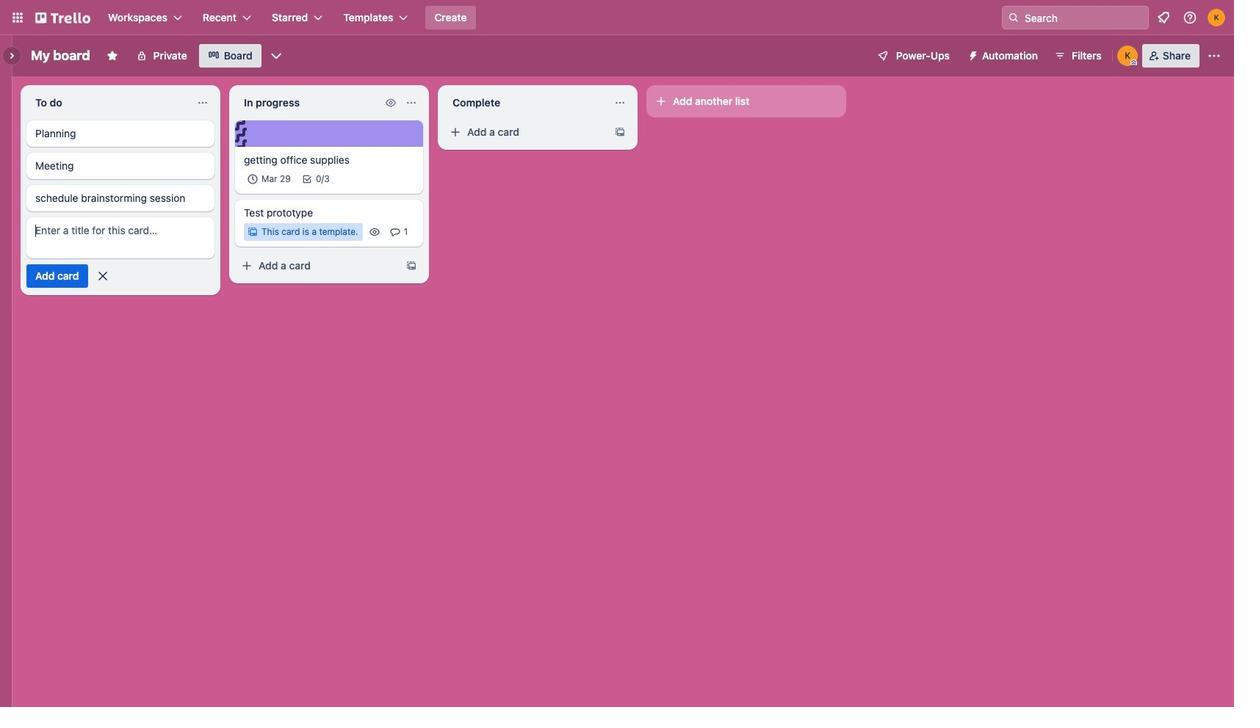 Task type: vqa. For each thing, say whether or not it's contained in the screenshot.
top Greg Robinson (gregrobinson96) IMAGE
no



Task type: locate. For each thing, give the bounding box(es) containing it.
Search field
[[1020, 7, 1148, 29]]

primary element
[[0, 0, 1234, 35]]

None text field
[[26, 91, 191, 115], [235, 91, 382, 115], [444, 91, 608, 115], [26, 91, 191, 115], [235, 91, 382, 115], [444, 91, 608, 115]]

None checkbox
[[244, 170, 295, 188]]

Board name text field
[[24, 44, 97, 68]]

0 horizontal spatial create from template… image
[[406, 260, 417, 272]]

cancel image
[[95, 269, 110, 284]]

0 notifications image
[[1155, 9, 1173, 26]]

search image
[[1008, 12, 1020, 24]]

1 horizontal spatial create from template… image
[[614, 126, 626, 138]]

Enter a title for this card… text field
[[26, 217, 215, 259]]

back to home image
[[35, 6, 90, 29]]

create from template… image
[[614, 126, 626, 138], [406, 260, 417, 272]]



Task type: describe. For each thing, give the bounding box(es) containing it.
0 vertical spatial create from template… image
[[614, 126, 626, 138]]

star or unstar board image
[[106, 50, 118, 62]]

1 vertical spatial create from template… image
[[406, 260, 417, 272]]

kendallparks02 (kendallparks02) image
[[1208, 9, 1226, 26]]

show menu image
[[1207, 48, 1222, 63]]

open information menu image
[[1183, 10, 1198, 25]]

sm image
[[962, 44, 982, 65]]

customize views image
[[269, 48, 283, 63]]

kendallparks02 (kendallparks02) image
[[1117, 46, 1138, 66]]

this member is an admin of this board. image
[[1131, 60, 1137, 66]]



